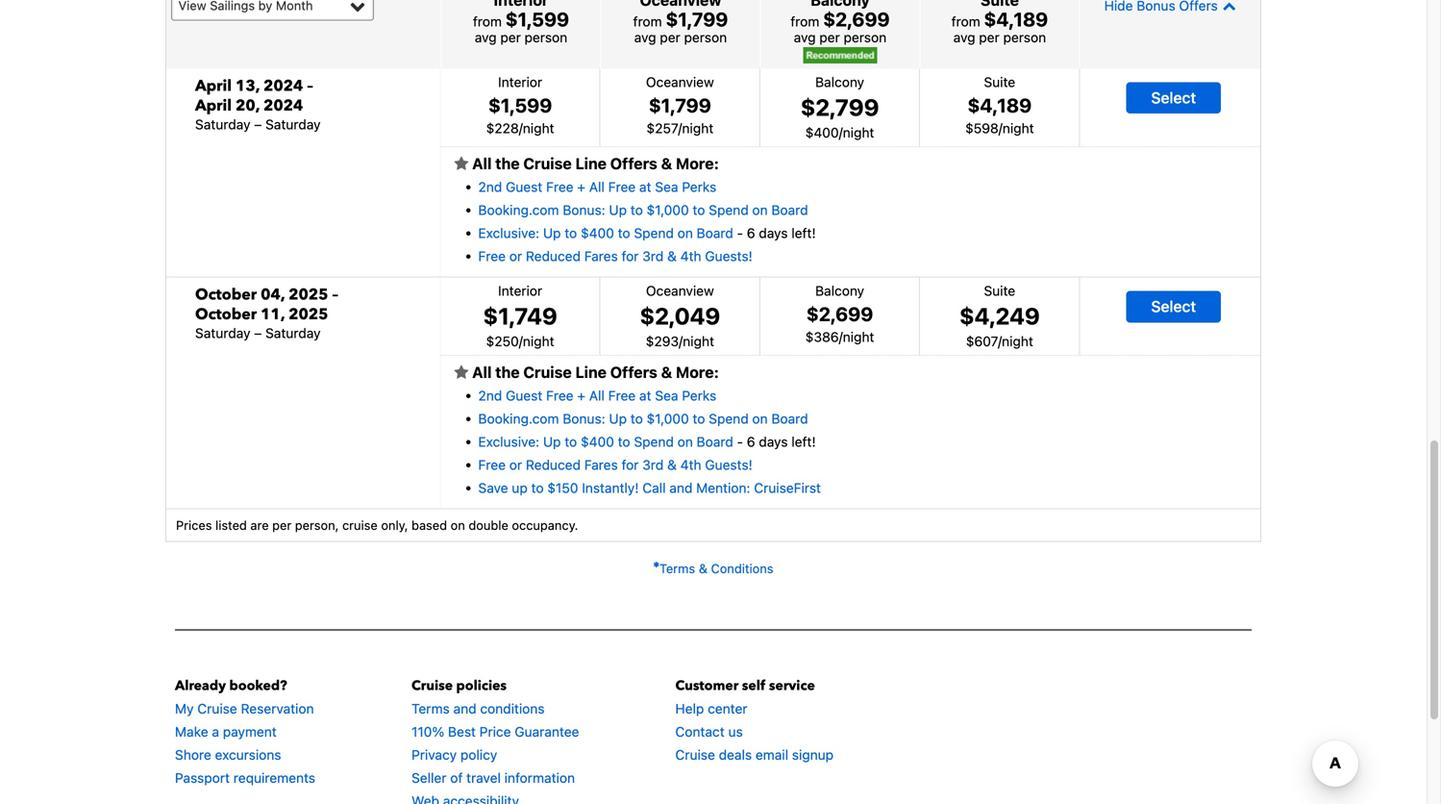 Task type: locate. For each thing, give the bounding box(es) containing it.
$1,000 inside 2nd guest free + all free at sea perks booking.com bonus: up to $1,000 to spend on board exclusive: up to $400 to spend on board -                         6 days left! free or reduced fares for 3rd & 4th guests! save up to $150 instantly! call and mention: cruisefirst
[[647, 411, 689, 427]]

night down $2,049
[[683, 333, 715, 349]]

1 vertical spatial line
[[576, 363, 607, 382]]

0 vertical spatial more:
[[676, 154, 719, 173]]

or inside '2nd guest free + all free at sea perks booking.com bonus: up to $1,000 to spend on board exclusive: up to $400 to spend on board -                         6 days left! free or reduced fares for 3rd & 4th guests!'
[[510, 248, 522, 264]]

avg inside from $4,189 avg per person
[[954, 29, 976, 45]]

/ inside balcony $2,799 $400 / night
[[839, 125, 843, 141]]

days for 2nd guest free + all free at sea perks booking.com bonus: up to $1,000 to spend on board exclusive: up to $400 to spend on board -                         6 days left! free or reduced fares for 3rd & 4th guests! save up to $150 instantly! call and mention: cruisefirst
[[759, 434, 788, 450]]

booking.com up up
[[478, 411, 559, 427]]

from $2,699 avg per person
[[791, 7, 890, 45]]

oceanview up $2,049
[[646, 283, 714, 299]]

0 vertical spatial 4th
[[681, 248, 702, 264]]

requirements
[[234, 770, 316, 786]]

2 select link from the top
[[1127, 291, 1222, 323]]

october left 04,
[[195, 284, 257, 305]]

sea
[[655, 179, 679, 195], [655, 388, 679, 403]]

exclusive: up the $1,749
[[478, 225, 540, 241]]

3 person from the left
[[844, 29, 887, 45]]

0 vertical spatial exclusive:
[[478, 225, 540, 241]]

night
[[523, 120, 555, 136], [682, 120, 714, 136], [1003, 120, 1034, 136], [843, 125, 875, 141], [843, 329, 875, 345], [523, 333, 555, 349], [683, 333, 715, 349], [1002, 333, 1034, 349]]

1 horizontal spatial terms
[[660, 561, 696, 576]]

night inside balcony $2,699 $386 / night
[[843, 329, 875, 345]]

1 vertical spatial left!
[[792, 434, 816, 450]]

guests! inside '2nd guest free + all free at sea perks booking.com bonus: up to $1,000 to spend on board exclusive: up to $400 to spend on board -                         6 days left! free or reduced fares for 3rd & 4th guests!'
[[705, 248, 753, 264]]

1 star image from the top
[[454, 156, 469, 172]]

0 vertical spatial reduced
[[526, 248, 581, 264]]

0 vertical spatial -
[[737, 225, 743, 241]]

0 vertical spatial exclusive: up to $400 to spend on board link
[[478, 225, 734, 241]]

$2,699 inside from $2,699 avg per person
[[823, 7, 890, 30]]

1 vertical spatial 6
[[747, 434, 756, 450]]

1 vertical spatial for
[[622, 457, 639, 473]]

2 guest from the top
[[506, 388, 543, 403]]

1 horizontal spatial and
[[670, 480, 693, 496]]

2 exclusive: up to $400 to spend on board link from the top
[[478, 434, 734, 450]]

2 interior from the top
[[498, 283, 543, 299]]

from $4,189 avg per person
[[952, 7, 1048, 45]]

person for $2,699
[[844, 29, 887, 45]]

booking.com inside 2nd guest free + all free at sea perks booking.com bonus: up to $1,000 to spend on board exclusive: up to $400 to spend on board -                         6 days left! free or reduced fares for 3rd & 4th guests! save up to $150 instantly! call and mention: cruisefirst
[[478, 411, 559, 427]]

/ inside interior $1,749 $250 / night
[[519, 333, 523, 349]]

1 vertical spatial or
[[510, 457, 522, 473]]

0 horizontal spatial and
[[454, 701, 477, 717]]

0 horizontal spatial terms
[[412, 701, 450, 717]]

night inside oceanview $2,049 $293 / night
[[683, 333, 715, 349]]

/ for $2,049
[[679, 333, 683, 349]]

bonus: inside 2nd guest free + all free at sea perks booking.com bonus: up to $1,000 to spend on board exclusive: up to $400 to spend on board -                         6 days left! free or reduced fares for 3rd & 4th guests! save up to $150 instantly! call and mention: cruisefirst
[[563, 411, 606, 427]]

perks inside '2nd guest free + all free at sea perks booking.com bonus: up to $1,000 to spend on board exclusive: up to $400 to spend on board -                         6 days left! free or reduced fares for 3rd & 4th guests!'
[[682, 179, 717, 195]]

1 vertical spatial $1,599
[[489, 94, 552, 116]]

1 vertical spatial free or reduced fares for 3rd & 4th guests! link
[[478, 457, 753, 473]]

1 vertical spatial perks
[[682, 388, 717, 403]]

6 for 2nd guest free + all free at sea perks booking.com bonus: up to $1,000 to spend on board exclusive: up to $400 to spend on board -                         6 days left! free or reduced fares for 3rd & 4th guests!
[[747, 225, 756, 241]]

of
[[450, 770, 463, 786]]

$1,599 inside interior $1,599 $228 / night
[[489, 94, 552, 116]]

perks inside 2nd guest free + all free at sea perks booking.com bonus: up to $1,000 to spend on board exclusive: up to $400 to spend on board -                         6 days left! free or reduced fares for 3rd & 4th guests! save up to $150 instantly! call and mention: cruisefirst
[[682, 388, 717, 403]]

prices listed are per person, cruise only, based on double occupancy.
[[176, 518, 578, 532]]

$1,000 for 2nd guest free + all free at sea perks booking.com bonus: up to $1,000 to spend on board exclusive: up to $400 to spend on board -                         6 days left! free or reduced fares for 3rd & 4th guests!
[[647, 202, 689, 218]]

exclusive: up up
[[478, 434, 540, 450]]

1 vertical spatial terms
[[412, 701, 450, 717]]

1 offers from the top
[[611, 154, 658, 173]]

the down $228
[[495, 154, 520, 173]]

guest down $228
[[506, 179, 543, 195]]

1 vertical spatial fares
[[585, 457, 618, 473]]

0 vertical spatial $1,799
[[666, 7, 728, 30]]

interior inside interior $1,749 $250 / night
[[498, 283, 543, 299]]

1 all the cruise line offers & more: from the top
[[469, 154, 719, 173]]

1 vertical spatial offers
[[611, 363, 658, 382]]

1 person from the left
[[525, 29, 568, 45]]

$4,189 inside suite $4,189 $598 / night
[[968, 94, 1032, 116]]

seller
[[412, 770, 447, 786]]

4th for 2nd guest free + all free at sea perks booking.com bonus: up to $1,000 to spend on board exclusive: up to $400 to spend on board -                         6 days left! free or reduced fares for 3rd & 4th guests!
[[681, 248, 702, 264]]

1 2024 from the top
[[264, 75, 303, 96]]

0 vertical spatial $2,699
[[823, 7, 890, 30]]

2nd
[[478, 179, 502, 195], [478, 388, 502, 403]]

$400 inside 2nd guest free + all free at sea perks booking.com bonus: up to $1,000 to spend on board exclusive: up to $400 to spend on board -                         6 days left! free or reduced fares for 3rd & 4th guests! save up to $150 instantly! call and mention: cruisefirst
[[581, 434, 614, 450]]

night down $2,799
[[843, 125, 875, 141]]

2 sea from the top
[[655, 388, 679, 403]]

per for $4,189
[[979, 29, 1000, 45]]

from inside from $4,189 avg per person
[[952, 13, 981, 29]]

+ inside 2nd guest free + all free at sea perks booking.com bonus: up to $1,000 to spend on board exclusive: up to $400 to spend on board -                         6 days left! free or reduced fares for 3rd & 4th guests! save up to $150 instantly! call and mention: cruisefirst
[[577, 388, 586, 403]]

cruise
[[524, 154, 572, 173], [524, 363, 572, 382], [412, 677, 453, 695], [197, 701, 237, 717], [676, 747, 715, 763]]

2 2nd guest free + all free at sea perks link from the top
[[478, 388, 717, 403]]

1 vertical spatial days
[[759, 434, 788, 450]]

1 3rd from the top
[[643, 248, 664, 264]]

2 suite from the top
[[984, 283, 1016, 299]]

guest inside '2nd guest free + all free at sea perks booking.com bonus: up to $1,000 to spend on board exclusive: up to $400 to spend on board -                         6 days left! free or reduced fares for 3rd & 4th guests!'
[[506, 179, 543, 195]]

2 + from the top
[[577, 388, 586, 403]]

night right $228
[[523, 120, 555, 136]]

0 vertical spatial offers
[[611, 154, 658, 173]]

per for $1,799
[[660, 29, 681, 45]]

1 exclusive: from the top
[[478, 225, 540, 241]]

line for $1,749
[[576, 363, 607, 382]]

person inside from $2,699 avg per person
[[844, 29, 887, 45]]

3rd inside 2nd guest free + all free at sea perks booking.com bonus: up to $1,000 to spend on board exclusive: up to $400 to spend on board -                         6 days left! free or reduced fares for 3rd & 4th guests! save up to $150 instantly! call and mention: cruisefirst
[[643, 457, 664, 473]]

line up '2nd guest free + all free at sea perks booking.com bonus: up to $1,000 to spend on board exclusive: up to $400 to spend on board -                         6 days left! free or reduced fares for 3rd & 4th guests!'
[[576, 154, 607, 173]]

and up best
[[454, 701, 477, 717]]

2nd guest free + all free at sea perks link for $1,749
[[478, 388, 717, 403]]

cruise inside customer self service help center contact us cruise deals email signup
[[676, 747, 715, 763]]

all the cruise line offers & more: down $293
[[469, 363, 719, 382]]

$228
[[486, 120, 519, 136]]

terms left the conditions
[[660, 561, 696, 576]]

1 vertical spatial guest
[[506, 388, 543, 403]]

perks for 2nd guest free + all free at sea perks booking.com bonus: up to $1,000 to spend on board exclusive: up to $400 to spend on board -                         6 days left! free or reduced fares for 3rd & 4th guests! save up to $150 instantly! call and mention: cruisefirst
[[682, 388, 717, 403]]

1 exclusive: up to $400 to spend on board link from the top
[[478, 225, 734, 241]]

– down 13,
[[254, 116, 262, 132]]

$1,599 up interior $1,599 $228 / night
[[506, 7, 569, 30]]

balcony inside balcony $2,699 $386 / night
[[816, 283, 865, 299]]

person inside "from $1,599 avg per person"
[[525, 29, 568, 45]]

person up interior $1,599 $228 / night
[[525, 29, 568, 45]]

booking.com bonus: up to $1,000 to spend on board link
[[478, 202, 808, 218], [478, 411, 808, 427]]

call
[[643, 480, 666, 496]]

4 person from the left
[[1004, 29, 1047, 45]]

free or reduced fares for 3rd & 4th guests! link for $1,799
[[478, 248, 753, 264]]

2 days from the top
[[759, 434, 788, 450]]

1 guests! from the top
[[705, 248, 753, 264]]

per for $1,599
[[500, 29, 521, 45]]

0 vertical spatial select link
[[1127, 82, 1222, 114]]

/ inside suite $4,249 $607 / night
[[998, 333, 1002, 349]]

1 6 from the top
[[747, 225, 756, 241]]

4th
[[681, 248, 702, 264], [681, 457, 702, 473]]

booking.com down $228
[[478, 202, 559, 218]]

2025
[[289, 284, 328, 305], [289, 304, 328, 325]]

1 at from the top
[[640, 179, 652, 195]]

1 perks from the top
[[682, 179, 717, 195]]

0 vertical spatial suite
[[984, 74, 1016, 90]]

reduced for 2nd guest free + all free at sea perks booking.com bonus: up to $1,000 to spend on board exclusive: up to $400 to spend on board -                         6 days left! free or reduced fares for 3rd & 4th guests! save up to $150 instantly! call and mention: cruisefirst
[[526, 457, 581, 473]]

the down $250
[[495, 363, 520, 382]]

2nd down $250
[[478, 388, 502, 403]]

$1,799 inside the oceanview $1,799 $257 / night
[[649, 94, 712, 116]]

–
[[307, 75, 313, 96], [254, 116, 262, 132], [332, 284, 338, 305], [254, 325, 262, 341]]

sea inside 2nd guest free + all free at sea perks booking.com bonus: up to $1,000 to spend on board exclusive: up to $400 to spend on board -                         6 days left! free or reduced fares for 3rd & 4th guests! save up to $150 instantly! call and mention: cruisefirst
[[655, 388, 679, 403]]

6
[[747, 225, 756, 241], [747, 434, 756, 450]]

0 vertical spatial guests!
[[705, 248, 753, 264]]

guests! for 2nd guest free + all free at sea perks booking.com bonus: up to $1,000 to spend on board exclusive: up to $400 to spend on board -                         6 days left! free or reduced fares for 3rd & 4th guests! save up to $150 instantly! call and mention: cruisefirst
[[705, 457, 753, 473]]

1 vertical spatial +
[[577, 388, 586, 403]]

sea down $257
[[655, 179, 679, 195]]

2 the from the top
[[495, 363, 520, 382]]

reduced inside '2nd guest free + all free at sea perks booking.com bonus: up to $1,000 to spend on board exclusive: up to $400 to spend on board -                         6 days left! free or reduced fares for 3rd & 4th guests!'
[[526, 248, 581, 264]]

0 vertical spatial sea
[[655, 179, 679, 195]]

2 at from the top
[[640, 388, 652, 403]]

night for $2,699
[[843, 329, 875, 345]]

& down $293
[[661, 363, 672, 382]]

days inside '2nd guest free + all free at sea perks booking.com bonus: up to $1,000 to spend on board exclusive: up to $400 to spend on board -                         6 days left! free or reduced fares for 3rd & 4th guests!'
[[759, 225, 788, 241]]

the
[[495, 154, 520, 173], [495, 363, 520, 382]]

2 more: from the top
[[676, 363, 719, 382]]

2 oceanview from the top
[[646, 283, 714, 299]]

guests! up the mention:
[[705, 457, 753, 473]]

0 vertical spatial terms
[[660, 561, 696, 576]]

$1,599 up $228
[[489, 94, 552, 116]]

2 october from the top
[[195, 304, 257, 325]]

chevron up image
[[1218, 0, 1237, 12]]

/ inside balcony $2,699 $386 / night
[[839, 329, 843, 345]]

star image
[[454, 156, 469, 172], [454, 365, 469, 381]]

night right $257
[[682, 120, 714, 136]]

2 offers from the top
[[611, 363, 658, 382]]

all the cruise line offers & more: for $1,599
[[469, 154, 719, 173]]

& up save up to $150 instantly! call and mention: cruisefirst 'link' at the bottom of the page
[[668, 457, 677, 473]]

2 $1,000 from the top
[[647, 411, 689, 427]]

2nd inside 2nd guest free + all free at sea perks booking.com bonus: up to $1,000 to spend on board exclusive: up to $400 to spend on board -                         6 days left! free or reduced fares for 3rd & 4th guests! save up to $150 instantly! call and mention: cruisefirst
[[478, 388, 502, 403]]

reduced inside 2nd guest free + all free at sea perks booking.com bonus: up to $1,000 to spend on board exclusive: up to $400 to spend on board -                         6 days left! free or reduced fares for 3rd & 4th guests! save up to $150 instantly! call and mention: cruisefirst
[[526, 457, 581, 473]]

exclusive: up to $400 to spend on board link for $1,799
[[478, 225, 734, 241]]

line
[[576, 154, 607, 173], [576, 363, 607, 382]]

select for $4,189
[[1152, 88, 1197, 107]]

april left 20,
[[195, 95, 232, 116]]

instantly!
[[582, 480, 639, 496]]

6 inside 2nd guest free + all free at sea perks booking.com bonus: up to $1,000 to spend on board exclusive: up to $400 to spend on board -                         6 days left! free or reduced fares for 3rd & 4th guests! save up to $150 instantly! call and mention: cruisefirst
[[747, 434, 756, 450]]

interior inside interior $1,599 $228 / night
[[498, 74, 543, 90]]

+
[[577, 179, 586, 195], [577, 388, 586, 403]]

3rd for 2nd guest free + all free at sea perks booking.com bonus: up to $1,000 to spend on board exclusive: up to $400 to spend on board -                         6 days left! free or reduced fares for 3rd & 4th guests! save up to $150 instantly! call and mention: cruisefirst
[[643, 457, 664, 473]]

2 avg from the left
[[635, 29, 656, 45]]

balcony inside balcony $2,799 $400 / night
[[816, 74, 865, 90]]

cruise
[[342, 518, 378, 532]]

1 the from the top
[[495, 154, 520, 173]]

terms up 110% at the left bottom
[[412, 701, 450, 717]]

1 vertical spatial all the cruise line offers & more:
[[469, 363, 719, 382]]

1 balcony from the top
[[816, 74, 865, 90]]

0 vertical spatial perks
[[682, 179, 717, 195]]

october 04, 2025 – october 11, 2025 saturday – saturday
[[195, 284, 338, 341]]

guests! inside 2nd guest free + all free at sea perks booking.com bonus: up to $1,000 to spend on board exclusive: up to $400 to spend on board -                         6 days left! free or reduced fares for 3rd & 4th guests! save up to $150 instantly! call and mention: cruisefirst
[[705, 457, 753, 473]]

saturday
[[195, 116, 251, 132], [266, 116, 321, 132], [195, 325, 251, 341], [266, 325, 321, 341]]

at down $257
[[640, 179, 652, 195]]

guests! for 2nd guest free + all free at sea perks booking.com bonus: up to $1,000 to spend on board exclusive: up to $400 to spend on board -                         6 days left! free or reduced fares for 3rd & 4th guests!
[[705, 248, 753, 264]]

1 april from the top
[[195, 75, 232, 96]]

1 $1,000 from the top
[[647, 202, 689, 218]]

0 vertical spatial left!
[[792, 225, 816, 241]]

night inside the oceanview $1,799 $257 / night
[[682, 120, 714, 136]]

3rd up $2,049
[[643, 248, 664, 264]]

avg
[[475, 29, 497, 45], [635, 29, 656, 45], [794, 29, 816, 45], [954, 29, 976, 45]]

night down the $1,749
[[523, 333, 555, 349]]

/ for $4,189
[[999, 120, 1003, 136]]

per up recommended image
[[820, 29, 840, 45]]

2 - from the top
[[737, 434, 743, 450]]

the for $1,749
[[495, 363, 520, 382]]

avg up interior $1,599 $228 / night
[[475, 29, 497, 45]]

& up $2,049
[[668, 248, 677, 264]]

1 oceanview from the top
[[646, 74, 714, 90]]

avg up the oceanview $1,799 $257 / night
[[635, 29, 656, 45]]

1 days from the top
[[759, 225, 788, 241]]

2024 right 20,
[[264, 95, 303, 116]]

2 perks from the top
[[682, 388, 717, 403]]

and
[[670, 480, 693, 496], [454, 701, 477, 717]]

3rd inside '2nd guest free + all free at sea perks booking.com bonus: up to $1,000 to spend on board exclusive: up to $400 to spend on board -                         6 days left! free or reduced fares for 3rd & 4th guests!'
[[643, 248, 664, 264]]

avg for $4,189
[[954, 29, 976, 45]]

& down $257
[[661, 154, 672, 173]]

0 vertical spatial interior
[[498, 74, 543, 90]]

2 booking.com bonus: up to $1,000 to spend on board link from the top
[[478, 411, 808, 427]]

2 or from the top
[[510, 457, 522, 473]]

select for $4,249
[[1152, 297, 1197, 315]]

1 vertical spatial 4th
[[681, 457, 702, 473]]

1 vertical spatial the
[[495, 363, 520, 382]]

from up suite $4,189 $598 / night
[[952, 13, 981, 29]]

or up up
[[510, 457, 522, 473]]

1 - from the top
[[737, 225, 743, 241]]

at for 2nd guest free + all free at sea perks booking.com bonus: up to $1,000 to spend on board exclusive: up to $400 to spend on board -                         6 days left! free or reduced fares for 3rd & 4th guests! save up to $150 instantly! call and mention: cruisefirst
[[640, 388, 652, 403]]

+ inside '2nd guest free + all free at sea perks booking.com bonus: up to $1,000 to spend on board exclusive: up to $400 to spend on board -                         6 days left! free or reduced fares for 3rd & 4th guests!'
[[577, 179, 586, 195]]

more: for $1,799
[[676, 154, 719, 173]]

avg up recommended image
[[794, 29, 816, 45]]

1 guest from the top
[[506, 179, 543, 195]]

$1,000 up call
[[647, 411, 689, 427]]

1 free or reduced fares for 3rd & 4th guests! link from the top
[[478, 248, 753, 264]]

6 inside '2nd guest free + all free at sea perks booking.com bonus: up to $1,000 to spend on board exclusive: up to $400 to spend on board -                         6 days left! free or reduced fares for 3rd & 4th guests!'
[[747, 225, 756, 241]]

0 vertical spatial booking.com
[[478, 202, 559, 218]]

1 vertical spatial guests!
[[705, 457, 753, 473]]

double
[[469, 518, 509, 532]]

2 select from the top
[[1152, 297, 1197, 315]]

1 vertical spatial 3rd
[[643, 457, 664, 473]]

2 vertical spatial $400
[[581, 434, 614, 450]]

$4,189 up suite $4,189 $598 / night
[[984, 7, 1048, 30]]

person inside from $4,189 avg per person
[[1004, 29, 1047, 45]]

$2,699 up recommended image
[[823, 7, 890, 30]]

1 vertical spatial $1,799
[[649, 94, 712, 116]]

person,
[[295, 518, 339, 532]]

– right 04,
[[332, 284, 338, 305]]

signup
[[792, 747, 834, 763]]

per inside from $4,189 avg per person
[[979, 29, 1000, 45]]

1 vertical spatial select
[[1152, 297, 1197, 315]]

0 vertical spatial at
[[640, 179, 652, 195]]

per right are
[[272, 518, 292, 532]]

1 vertical spatial bonus:
[[563, 411, 606, 427]]

1 vertical spatial -
[[737, 434, 743, 450]]

1 more: from the top
[[676, 154, 719, 173]]

4 avg from the left
[[954, 29, 976, 45]]

2 4th from the top
[[681, 457, 702, 473]]

april left 13,
[[195, 75, 232, 96]]

oceanview inside oceanview $2,049 $293 / night
[[646, 283, 714, 299]]

/ inside interior $1,599 $228 / night
[[519, 120, 523, 136]]

0 vertical spatial select
[[1152, 88, 1197, 107]]

excursions
[[215, 747, 281, 763]]

guest for 2nd guest free + all free at sea perks booking.com bonus: up to $1,000 to spend on board exclusive: up to $400 to spend on board -                         6 days left! free or reduced fares for 3rd & 4th guests!
[[506, 179, 543, 195]]

/
[[519, 120, 523, 136], [678, 120, 682, 136], [999, 120, 1003, 136], [839, 125, 843, 141], [839, 329, 843, 345], [519, 333, 523, 349], [679, 333, 683, 349], [998, 333, 1002, 349]]

2 free or reduced fares for 3rd & 4th guests! link from the top
[[478, 457, 753, 473]]

1 line from the top
[[576, 154, 607, 173]]

1 left! from the top
[[792, 225, 816, 241]]

1 suite from the top
[[984, 74, 1016, 90]]

0 vertical spatial all the cruise line offers & more:
[[469, 154, 719, 173]]

2nd inside '2nd guest free + all free at sea perks booking.com bonus: up to $1,000 to spend on board exclusive: up to $400 to spend on board -                         6 days left! free or reduced fares for 3rd & 4th guests!'
[[478, 179, 502, 195]]

0 vertical spatial balcony
[[816, 74, 865, 90]]

0 vertical spatial $1,599
[[506, 7, 569, 30]]

1 vertical spatial and
[[454, 701, 477, 717]]

suite inside suite $4,189 $598 / night
[[984, 74, 1016, 90]]

balcony for $2,699
[[816, 283, 865, 299]]

$1,599 inside "from $1,599 avg per person"
[[506, 7, 569, 30]]

night inside balcony $2,799 $400 / night
[[843, 125, 875, 141]]

& left the conditions
[[699, 561, 708, 576]]

1 from from the left
[[473, 13, 502, 29]]

1 avg from the left
[[475, 29, 497, 45]]

guests! up $2,049
[[705, 248, 753, 264]]

star image for $1,599
[[454, 156, 469, 172]]

2 reduced from the top
[[526, 457, 581, 473]]

0 vertical spatial booking.com bonus: up to $1,000 to spend on board link
[[478, 202, 808, 218]]

more: down $293
[[676, 363, 719, 382]]

2024
[[264, 75, 303, 96], [264, 95, 303, 116]]

from up the oceanview $1,799 $257 / night
[[633, 13, 662, 29]]

balcony up $386
[[816, 283, 865, 299]]

from inside from $1,799 avg per person
[[633, 13, 662, 29]]

/ for $1,749
[[519, 333, 523, 349]]

avg for $1,599
[[475, 29, 497, 45]]

/ inside oceanview $2,049 $293 / night
[[679, 333, 683, 349]]

booking.com bonus: up to $1,000 to spend on board link for $2,049
[[478, 411, 808, 427]]

night inside suite $4,189 $598 / night
[[1003, 120, 1034, 136]]

0 vertical spatial free or reduced fares for 3rd & 4th guests! link
[[478, 248, 753, 264]]

1 vertical spatial $2,699
[[807, 302, 874, 325]]

1 vertical spatial 2nd
[[478, 388, 502, 403]]

star image for $1,749
[[454, 365, 469, 381]]

2 line from the top
[[576, 363, 607, 382]]

0 vertical spatial 3rd
[[643, 248, 664, 264]]

for inside 2nd guest free + all free at sea perks booking.com bonus: up to $1,000 to spend on board exclusive: up to $400 to spend on board -                         6 days left! free or reduced fares for 3rd & 4th guests! save up to $150 instantly! call and mention: cruisefirst
[[622, 457, 639, 473]]

on
[[753, 202, 768, 218], [678, 225, 693, 241], [753, 411, 768, 427], [678, 434, 693, 450], [451, 518, 465, 532]]

avg inside from $1,799 avg per person
[[635, 29, 656, 45]]

1 vertical spatial balcony
[[816, 283, 865, 299]]

- inside 2nd guest free + all free at sea perks booking.com bonus: up to $1,000 to spend on board exclusive: up to $400 to spend on board -                         6 days left! free or reduced fares for 3rd & 4th guests! save up to $150 instantly! call and mention: cruisefirst
[[737, 434, 743, 450]]

2 booking.com from the top
[[478, 411, 559, 427]]

deals
[[719, 747, 752, 763]]

make a payment link
[[175, 724, 277, 740]]

$4,249
[[960, 302, 1040, 329]]

person up suite $4,189 $598 / night
[[1004, 29, 1047, 45]]

1 vertical spatial more:
[[676, 363, 719, 382]]

$4,189 for suite $4,189 $598 / night
[[968, 94, 1032, 116]]

perks down oceanview $2,049 $293 / night
[[682, 388, 717, 403]]

1 sea from the top
[[655, 179, 679, 195]]

4th inside 2nd guest free + all free at sea perks booking.com bonus: up to $1,000 to spend on board exclusive: up to $400 to spend on board -                         6 days left! free or reduced fares for 3rd & 4th guests! save up to $150 instantly! call and mention: cruisefirst
[[681, 457, 702, 473]]

offers down $293
[[611, 363, 658, 382]]

4 from from the left
[[952, 13, 981, 29]]

or for 2nd guest free + all free at sea perks booking.com bonus: up to $1,000 to spend on board exclusive: up to $400 to spend on board -                         6 days left! free or reduced fares for 3rd & 4th guests! save up to $150 instantly! call and mention: cruisefirst
[[510, 457, 522, 473]]

suite up $4,249
[[984, 283, 1016, 299]]

at down $293
[[640, 388, 652, 403]]

/ inside suite $4,189 $598 / night
[[999, 120, 1003, 136]]

0 vertical spatial for
[[622, 248, 639, 264]]

at inside 2nd guest free + all free at sea perks booking.com bonus: up to $1,000 to spend on board exclusive: up to $400 to spend on board -                         6 days left! free or reduced fares for 3rd & 4th guests! save up to $150 instantly! call and mention: cruisefirst
[[640, 388, 652, 403]]

1 interior from the top
[[498, 74, 543, 90]]

sea inside '2nd guest free + all free at sea perks booking.com bonus: up to $1,000 to spend on board exclusive: up to $400 to spend on board -                         6 days left! free or reduced fares for 3rd & 4th guests!'
[[655, 179, 679, 195]]

from for $1,799
[[633, 13, 662, 29]]

0 vertical spatial guest
[[506, 179, 543, 195]]

suite inside suite $4,249 $607 / night
[[984, 283, 1016, 299]]

night for $4,249
[[1002, 333, 1034, 349]]

1 vertical spatial select link
[[1127, 291, 1222, 323]]

/ inside the oceanview $1,799 $257 / night
[[678, 120, 682, 136]]

04,
[[261, 284, 285, 305]]

at inside '2nd guest free + all free at sea perks booking.com bonus: up to $1,000 to spend on board exclusive: up to $400 to spend on board -                         6 days left! free or reduced fares for 3rd & 4th guests!'
[[640, 179, 652, 195]]

1 vertical spatial at
[[640, 388, 652, 403]]

exclusive: inside 2nd guest free + all free at sea perks booking.com bonus: up to $1,000 to spend on board exclusive: up to $400 to spend on board -                         6 days left! free or reduced fares for 3rd & 4th guests! save up to $150 instantly! call and mention: cruisefirst
[[478, 434, 540, 450]]

2025 right 11,
[[289, 304, 328, 325]]

night for $2,799
[[843, 125, 875, 141]]

from inside from $2,699 avg per person
[[791, 13, 820, 29]]

$2,699 for balcony $2,699 $386 / night
[[807, 302, 874, 325]]

information
[[505, 770, 575, 786]]

saturday down 04,
[[266, 325, 321, 341]]

2 for from the top
[[622, 457, 639, 473]]

from
[[473, 13, 502, 29], [633, 13, 662, 29], [791, 13, 820, 29], [952, 13, 981, 29]]

interior up $228
[[498, 74, 543, 90]]

0 vertical spatial $1,000
[[647, 202, 689, 218]]

cruise up the a
[[197, 701, 237, 717]]

2nd guest free + all free at sea perks booking.com bonus: up to $1,000 to spend on board exclusive: up to $400 to spend on board -                         6 days left! free or reduced fares for 3rd & 4th guests!
[[478, 179, 816, 264]]

per inside "from $1,599 avg per person"
[[500, 29, 521, 45]]

2 star image from the top
[[454, 365, 469, 381]]

avg inside from $2,699 avg per person
[[794, 29, 816, 45]]

$2,699 inside balcony $2,699 $386 / night
[[807, 302, 874, 325]]

avg inside "from $1,599 avg per person"
[[475, 29, 497, 45]]

free or reduced fares for 3rd & 4th guests! link up instantly!
[[478, 457, 753, 473]]

2nd guest free + all free at sea perks link for $1,599
[[478, 179, 717, 195]]

left! inside '2nd guest free + all free at sea perks booking.com bonus: up to $1,000 to spend on board exclusive: up to $400 to spend on board -                         6 days left! free or reduced fares for 3rd & 4th guests!'
[[792, 225, 816, 241]]

reduced
[[526, 248, 581, 264], [526, 457, 581, 473]]

from inside "from $1,599 avg per person"
[[473, 13, 502, 29]]

line up 2nd guest free + all free at sea perks booking.com bonus: up to $1,000 to spend on board exclusive: up to $400 to spend on board -                         6 days left! free or reduced fares for 3rd & 4th guests! save up to $150 instantly! call and mention: cruisefirst
[[576, 363, 607, 382]]

1 vertical spatial $4,189
[[968, 94, 1032, 116]]

0 vertical spatial oceanview
[[646, 74, 714, 90]]

all
[[472, 154, 492, 173], [589, 179, 605, 195], [472, 363, 492, 382], [589, 388, 605, 403]]

1 select from the top
[[1152, 88, 1197, 107]]

guest down $250
[[506, 388, 543, 403]]

board
[[772, 202, 808, 218], [697, 225, 734, 241], [772, 411, 808, 427], [697, 434, 734, 450]]

1 vertical spatial sea
[[655, 388, 679, 403]]

night inside suite $4,249 $607 / night
[[1002, 333, 1034, 349]]

2 guests! from the top
[[705, 457, 753, 473]]

exclusive: inside '2nd guest free + all free at sea perks booking.com bonus: up to $1,000 to spend on board exclusive: up to $400 to spend on board -                         6 days left! free or reduced fares for 3rd & 4th guests!'
[[478, 225, 540, 241]]

booking.com inside '2nd guest free + all free at sea perks booking.com bonus: up to $1,000 to spend on board exclusive: up to $400 to spend on board -                         6 days left! free or reduced fares for 3rd & 4th guests!'
[[478, 202, 559, 218]]

avg up suite $4,189 $598 / night
[[954, 29, 976, 45]]

0 vertical spatial 6
[[747, 225, 756, 241]]

exclusive: for 2nd guest free + all free at sea perks booking.com bonus: up to $1,000 to spend on board exclusive: up to $400 to spend on board -                         6 days left! free or reduced fares for 3rd & 4th guests! save up to $150 instantly! call and mention: cruisefirst
[[478, 434, 540, 450]]

guests!
[[705, 248, 753, 264], [705, 457, 753, 473]]

cruise down interior $1,749 $250 / night in the top of the page
[[524, 363, 572, 382]]

110%
[[412, 724, 445, 740]]

free or reduced fares for 3rd & 4th guests! link
[[478, 248, 753, 264], [478, 457, 753, 473]]

per inside from $1,799 avg per person
[[660, 29, 681, 45]]

0 vertical spatial the
[[495, 154, 520, 173]]

$4,189
[[984, 7, 1048, 30], [968, 94, 1032, 116]]

person inside from $1,799 avg per person
[[684, 29, 727, 45]]

night inside interior $1,599 $228 / night
[[523, 120, 555, 136]]

2 bonus: from the top
[[563, 411, 606, 427]]

0 vertical spatial $4,189
[[984, 7, 1048, 30]]

to
[[631, 202, 643, 218], [693, 202, 705, 218], [565, 225, 577, 241], [618, 225, 631, 241], [631, 411, 643, 427], [693, 411, 705, 427], [565, 434, 577, 450], [618, 434, 631, 450], [531, 480, 544, 496]]

the for $1,599
[[495, 154, 520, 173]]

1 2nd guest free + all free at sea perks link from the top
[[478, 179, 717, 195]]

interior up the $1,749
[[498, 283, 543, 299]]

and right call
[[670, 480, 693, 496]]

1 vertical spatial star image
[[454, 365, 469, 381]]

3 avg from the left
[[794, 29, 816, 45]]

1 4th from the top
[[681, 248, 702, 264]]

select
[[1152, 88, 1197, 107], [1152, 297, 1197, 315]]

based
[[412, 518, 447, 532]]

0 vertical spatial bonus:
[[563, 202, 606, 218]]

0 vertical spatial 2nd
[[478, 179, 502, 195]]

/ for $2,699
[[839, 329, 843, 345]]

1 vertical spatial oceanview
[[646, 283, 714, 299]]

0 vertical spatial days
[[759, 225, 788, 241]]

1 2nd from the top
[[478, 179, 502, 195]]

cruise down contact
[[676, 747, 715, 763]]

left! up balcony $2,699 $386 / night
[[792, 225, 816, 241]]

0 vertical spatial +
[[577, 179, 586, 195]]

0 vertical spatial star image
[[454, 156, 469, 172]]

person up the oceanview $1,799 $257 / night
[[684, 29, 727, 45]]

1 vertical spatial exclusive: up to $400 to spend on board link
[[478, 434, 734, 450]]

from up recommended image
[[791, 13, 820, 29]]

0 vertical spatial line
[[576, 154, 607, 173]]

booking.com bonus: up to $1,000 to spend on board link down $257
[[478, 202, 808, 218]]

for inside '2nd guest free + all free at sea perks booking.com bonus: up to $1,000 to spend on board exclusive: up to $400 to spend on board -                         6 days left! free or reduced fares for 3rd & 4th guests!'
[[622, 248, 639, 264]]

- inside '2nd guest free + all free at sea perks booking.com bonus: up to $1,000 to spend on board exclusive: up to $400 to spend on board -                         6 days left! free or reduced fares for 3rd & 4th guests!'
[[737, 225, 743, 241]]

october left 11,
[[195, 304, 257, 325]]

shore
[[175, 747, 211, 763]]

2 3rd from the top
[[643, 457, 664, 473]]

$4,189 inside from $4,189 avg per person
[[984, 7, 1048, 30]]

1 vertical spatial reduced
[[526, 457, 581, 473]]

night right $598
[[1003, 120, 1034, 136]]

night inside interior $1,749 $250 / night
[[523, 333, 555, 349]]

prices
[[176, 518, 212, 532]]

per up suite $4,189 $598 / night
[[979, 29, 1000, 45]]

per up the oceanview $1,799 $257 / night
[[660, 29, 681, 45]]

left! inside 2nd guest free + all free at sea perks booking.com bonus: up to $1,000 to spend on board exclusive: up to $400 to spend on board -                         6 days left! free or reduced fares for 3rd & 4th guests! save up to $150 instantly! call and mention: cruisefirst
[[792, 434, 816, 450]]

2nd guest free + all free at sea perks link down $293
[[478, 388, 717, 403]]

per up interior $1,599 $228 / night
[[500, 29, 521, 45]]

2 from from the left
[[633, 13, 662, 29]]

privacy policy link
[[412, 747, 498, 763]]

bonus: inside '2nd guest free + all free at sea perks booking.com bonus: up to $1,000 to spend on board exclusive: up to $400 to spend on board -                         6 days left! free or reduced fares for 3rd & 4th guests!'
[[563, 202, 606, 218]]

2 balcony from the top
[[816, 283, 865, 299]]

1 vertical spatial 2nd guest free + all free at sea perks link
[[478, 388, 717, 403]]

0 vertical spatial and
[[670, 480, 693, 496]]

1 vertical spatial interior
[[498, 283, 543, 299]]

$1,799 for oceanview $1,799 $257 / night
[[649, 94, 712, 116]]

1 select link from the top
[[1127, 82, 1222, 114]]

1 booking.com bonus: up to $1,000 to spend on board link from the top
[[478, 202, 808, 218]]

from $1,799 avg per person
[[633, 7, 728, 45]]

from for $1,599
[[473, 13, 502, 29]]

more:
[[676, 154, 719, 173], [676, 363, 719, 382]]

0 vertical spatial $400
[[806, 125, 839, 141]]

offers down $257
[[611, 154, 658, 173]]

best
[[448, 724, 476, 740]]

$1,799
[[666, 7, 728, 30], [649, 94, 712, 116]]

0 vertical spatial fares
[[585, 248, 618, 264]]

0 vertical spatial or
[[510, 248, 522, 264]]

suite for $4,189
[[984, 74, 1016, 90]]

privacy
[[412, 747, 457, 763]]

april
[[195, 75, 232, 96], [195, 95, 232, 116]]

per inside from $2,699 avg per person
[[820, 29, 840, 45]]

oceanview up $257
[[646, 74, 714, 90]]

save up to $150 instantly! call and mention: cruisefirst link
[[478, 480, 821, 496]]

fares inside 2nd guest free + all free at sea perks booking.com bonus: up to $1,000 to spend on board exclusive: up to $400 to spend on board -                         6 days left! free or reduced fares for 3rd & 4th guests! save up to $150 instantly! call and mention: cruisefirst
[[585, 457, 618, 473]]

2nd for 2nd guest free + all free at sea perks booking.com bonus: up to $1,000 to spend on board exclusive: up to $400 to spend on board -                         6 days left! free or reduced fares for 3rd & 4th guests!
[[478, 179, 502, 195]]

2025 right 04,
[[289, 284, 328, 305]]

2 6 from the top
[[747, 434, 756, 450]]

cruise deals email signup link
[[676, 747, 834, 763]]

1 bonus: from the top
[[563, 202, 606, 218]]

1 fares from the top
[[585, 248, 618, 264]]

$1,000 down $257
[[647, 202, 689, 218]]

exclusive: for 2nd guest free + all free at sea perks booking.com bonus: up to $1,000 to spend on board exclusive: up to $400 to spend on board -                         6 days left! free or reduced fares for 3rd & 4th guests!
[[478, 225, 540, 241]]

3 from from the left
[[791, 13, 820, 29]]

guest
[[506, 179, 543, 195], [506, 388, 543, 403]]

4th inside '2nd guest free + all free at sea perks booking.com bonus: up to $1,000 to spend on board exclusive: up to $400 to spend on board -                         6 days left! free or reduced fares for 3rd & 4th guests!'
[[681, 248, 702, 264]]

1 or from the top
[[510, 248, 522, 264]]

$293
[[646, 333, 679, 349]]

1 vertical spatial booking.com bonus: up to $1,000 to spend on board link
[[478, 411, 808, 427]]

$1,799 up $257
[[649, 94, 712, 116]]

1 reduced from the top
[[526, 248, 581, 264]]

2 exclusive: from the top
[[478, 434, 540, 450]]

conditions
[[480, 701, 545, 717]]

1 booking.com from the top
[[478, 202, 559, 218]]

fares inside '2nd guest free + all free at sea perks booking.com bonus: up to $1,000 to spend on board exclusive: up to $400 to spend on board -                         6 days left! free or reduced fares for 3rd & 4th guests!'
[[585, 248, 618, 264]]

$1,799 up the oceanview $1,799 $257 / night
[[666, 7, 728, 30]]

or inside 2nd guest free + all free at sea perks booking.com bonus: up to $1,000 to spend on board exclusive: up to $400 to spend on board -                         6 days left! free or reduced fares for 3rd & 4th guests! save up to $150 instantly! call and mention: cruisefirst
[[510, 457, 522, 473]]

$1,000
[[647, 202, 689, 218], [647, 411, 689, 427]]

terms inside terms and conditions 110% best price guarantee privacy policy seller of travel information
[[412, 701, 450, 717]]

$1,599 for interior $1,599 $228 / night
[[489, 94, 552, 116]]

0 vertical spatial 2nd guest free + all free at sea perks link
[[478, 179, 717, 195]]

free or reduced fares for 3rd & 4th guests! link up $2,049
[[478, 248, 753, 264]]

$2,699 up $386
[[807, 302, 874, 325]]

for for 2nd guest free + all free at sea perks booking.com bonus: up to $1,000 to spend on board exclusive: up to $400 to spend on board -                         6 days left! free or reduced fares for 3rd & 4th guests! save up to $150 instantly! call and mention: cruisefirst
[[622, 457, 639, 473]]

$1,000 inside '2nd guest free + all free at sea perks booking.com bonus: up to $1,000 to spend on board exclusive: up to $400 to spend on board -                         6 days left! free or reduced fares for 3rd & 4th guests!'
[[647, 202, 689, 218]]

1 + from the top
[[577, 179, 586, 195]]

or up the $1,749
[[510, 248, 522, 264]]

asterisk image
[[653, 561, 660, 568]]

night for $1,599
[[523, 120, 555, 136]]

person up recommended image
[[844, 29, 887, 45]]

terms & conditions link
[[653, 561, 774, 576]]

1 vertical spatial exclusive:
[[478, 434, 540, 450]]

$400 inside '2nd guest free + all free at sea perks booking.com bonus: up to $1,000 to spend on board exclusive: up to $400 to spend on board -                         6 days left! free or reduced fares for 3rd & 4th guests!'
[[581, 225, 614, 241]]

$4,189 up $598
[[968, 94, 1032, 116]]

days inside 2nd guest free + all free at sea perks booking.com bonus: up to $1,000 to spend on board exclusive: up to $400 to spend on board -                         6 days left! free or reduced fares for 3rd & 4th guests! save up to $150 instantly! call and mention: cruisefirst
[[759, 434, 788, 450]]

per
[[500, 29, 521, 45], [660, 29, 681, 45], [820, 29, 840, 45], [979, 29, 1000, 45], [272, 518, 292, 532]]

reduced up the $1,749
[[526, 248, 581, 264]]

2 2nd from the top
[[478, 388, 502, 403]]

2 april from the top
[[195, 95, 232, 116]]

guest inside 2nd guest free + all free at sea perks booking.com bonus: up to $1,000 to spend on board exclusive: up to $400 to spend on board -                         6 days left! free or reduced fares for 3rd & 4th guests! save up to $150 instantly! call and mention: cruisefirst
[[506, 388, 543, 403]]

2 fares from the top
[[585, 457, 618, 473]]

night for $1,799
[[682, 120, 714, 136]]

2 person from the left
[[684, 29, 727, 45]]

2 left! from the top
[[792, 434, 816, 450]]

suite up $598
[[984, 74, 1016, 90]]

1 vertical spatial booking.com
[[478, 411, 559, 427]]

sea down $293
[[655, 388, 679, 403]]

1 vertical spatial $1,000
[[647, 411, 689, 427]]

2 all the cruise line offers & more: from the top
[[469, 363, 719, 382]]

1 vertical spatial $400
[[581, 225, 614, 241]]

1 for from the top
[[622, 248, 639, 264]]

2024 right 13,
[[264, 75, 303, 96]]

night right $386
[[843, 329, 875, 345]]

1 vertical spatial suite
[[984, 283, 1016, 299]]



Task type: describe. For each thing, give the bounding box(es) containing it.
– right 13,
[[307, 75, 313, 96]]

/ for $1,799
[[678, 120, 682, 136]]

$400 for 2nd guest free + all free at sea perks booking.com bonus: up to $1,000 to spend on board exclusive: up to $400 to spend on board -                         6 days left! free or reduced fares for 3rd & 4th guests! save up to $150 instantly! call and mention: cruisefirst
[[581, 434, 614, 450]]

select link for $4,189
[[1127, 82, 1222, 114]]

from $1,599 avg per person
[[473, 7, 569, 45]]

policy
[[461, 747, 498, 763]]

per for $2,699
[[820, 29, 840, 45]]

booked?
[[229, 677, 287, 695]]

cruisefirst
[[754, 480, 821, 496]]

travel
[[467, 770, 501, 786]]

email
[[756, 747, 789, 763]]

balcony for $2,799
[[816, 74, 865, 90]]

offers for $2,049
[[611, 363, 658, 382]]

$250
[[486, 333, 519, 349]]

$400 for 2nd guest free + all free at sea perks booking.com bonus: up to $1,000 to spend on board exclusive: up to $400 to spend on board -                         6 days left! free or reduced fares for 3rd & 4th guests!
[[581, 225, 614, 241]]

6 for 2nd guest free + all free at sea perks booking.com bonus: up to $1,000 to spend on board exclusive: up to $400 to spend on board -                         6 days left! free or reduced fares for 3rd & 4th guests! save up to $150 instantly! call and mention: cruisefirst
[[747, 434, 756, 450]]

booking.com bonus: up to $1,000 to spend on board link for $1,799
[[478, 202, 808, 218]]

perks for 2nd guest free + all free at sea perks booking.com bonus: up to $1,000 to spend on board exclusive: up to $400 to spend on board -                         6 days left! free or reduced fares for 3rd & 4th guests!
[[682, 179, 717, 195]]

oceanview for $2,049
[[646, 283, 714, 299]]

interior $1,599 $228 / night
[[486, 74, 555, 136]]

all the cruise line offers & more: for $1,749
[[469, 363, 719, 382]]

mention:
[[696, 480, 751, 496]]

night for $2,049
[[683, 333, 715, 349]]

cruise policies
[[412, 677, 507, 695]]

interior for $1,749
[[498, 283, 543, 299]]

$386
[[806, 329, 839, 345]]

listed
[[215, 518, 247, 532]]

oceanview for $1,799
[[646, 74, 714, 90]]

price
[[480, 724, 511, 740]]

- for 2nd guest free + all free at sea perks booking.com bonus: up to $1,000 to spend on board exclusive: up to $400 to spend on board -                         6 days left! free or reduced fares for 3rd & 4th guests!
[[737, 225, 743, 241]]

passport requirements link
[[175, 770, 316, 786]]

night for $4,189
[[1003, 120, 1034, 136]]

terms and conditions 110% best price guarantee privacy policy seller of travel information
[[412, 701, 579, 786]]

payment
[[223, 724, 277, 740]]

for for 2nd guest free + all free at sea perks booking.com bonus: up to $1,000 to spend on board exclusive: up to $400 to spend on board -                         6 days left! free or reduced fares for 3rd & 4th guests!
[[622, 248, 639, 264]]

suite $4,189 $598 / night
[[966, 74, 1034, 136]]

interior $1,749 $250 / night
[[483, 283, 558, 349]]

already
[[175, 677, 226, 695]]

$400 inside balcony $2,799 $400 / night
[[806, 125, 839, 141]]

a
[[212, 724, 219, 740]]

bonus: for 2nd guest free + all free at sea perks booking.com bonus: up to $1,000 to spend on board exclusive: up to $400 to spend on board -                         6 days left! free or reduced fares for 3rd & 4th guests!
[[563, 202, 606, 218]]

$2,049
[[640, 302, 721, 329]]

+ for 2nd guest free + all free at sea perks booking.com bonus: up to $1,000 to spend on board exclusive: up to $400 to spend on board -                         6 days left! free or reduced fares for 3rd & 4th guests!
[[577, 179, 586, 195]]

$150
[[548, 480, 578, 496]]

all inside 2nd guest free + all free at sea perks booking.com bonus: up to $1,000 to spend on board exclusive: up to $400 to spend on board -                         6 days left! free or reduced fares for 3rd & 4th guests! save up to $150 instantly! call and mention: cruisefirst
[[589, 388, 605, 403]]

$1,599 for from $1,599 avg per person
[[506, 7, 569, 30]]

reduced for 2nd guest free + all free at sea perks booking.com bonus: up to $1,000 to spend on board exclusive: up to $400 to spend on board -                         6 days left! free or reduced fares for 3rd & 4th guests!
[[526, 248, 581, 264]]

and inside terms and conditions 110% best price guarantee privacy policy seller of travel information
[[454, 701, 477, 717]]

booking.com for 2nd guest free + all free at sea perks booking.com bonus: up to $1,000 to spend on board exclusive: up to $400 to spend on board -                         6 days left! free or reduced fares for 3rd & 4th guests! save up to $150 instantly! call and mention: cruisefirst
[[478, 411, 559, 427]]

/ for $4,249
[[998, 333, 1002, 349]]

sailing list element
[[166, 69, 1261, 509]]

interior for $1,599
[[498, 74, 543, 90]]

oceanview $1,799 $257 / night
[[646, 74, 714, 136]]

sea for 2nd guest free + all free at sea perks booking.com bonus: up to $1,000 to spend on board exclusive: up to $400 to spend on board -                         6 days left! free or reduced fares for 3rd & 4th guests!
[[655, 179, 679, 195]]

saturday right 20,
[[266, 116, 321, 132]]

3rd for 2nd guest free + all free at sea perks booking.com bonus: up to $1,000 to spend on board exclusive: up to $400 to spend on board -                         6 days left! free or reduced fares for 3rd & 4th guests!
[[643, 248, 664, 264]]

free or reduced fares for 3rd & 4th guests! link for $2,049
[[478, 457, 753, 473]]

suite $4,249 $607 / night
[[960, 283, 1040, 349]]

from for $2,699
[[791, 13, 820, 29]]

saturday down 13,
[[195, 116, 251, 132]]

recommended image
[[804, 47, 878, 63]]

$257
[[647, 120, 678, 136]]

are
[[250, 518, 269, 532]]

cruise inside already booked? my cruise reservation make a payment shore excursions passport requirements
[[197, 701, 237, 717]]

shore excursions link
[[175, 747, 281, 763]]

2nd for 2nd guest free + all free at sea perks booking.com bonus: up to $1,000 to spend on board exclusive: up to $400 to spend on board -                         6 days left! free or reduced fares for 3rd & 4th guests! save up to $150 instantly! call and mention: cruisefirst
[[478, 388, 502, 403]]

save
[[478, 480, 508, 496]]

occupancy.
[[512, 518, 578, 532]]

11,
[[261, 304, 285, 325]]

terms & conditions
[[660, 561, 774, 576]]

line for $1,599
[[576, 154, 607, 173]]

reservation
[[241, 701, 314, 717]]

policies
[[456, 677, 507, 695]]

/ for $2,799
[[839, 125, 843, 141]]

avg for $1,799
[[635, 29, 656, 45]]

$2,799
[[801, 94, 879, 121]]

and inside 2nd guest free + all free at sea perks booking.com bonus: up to $1,000 to spend on board exclusive: up to $400 to spend on board -                         6 days left! free or reduced fares for 3rd & 4th guests! save up to $150 instantly! call and mention: cruisefirst
[[670, 480, 693, 496]]

guarantee
[[515, 724, 579, 740]]

booking.com for 2nd guest free + all free at sea perks booking.com bonus: up to $1,000 to spend on board exclusive: up to $400 to spend on board -                         6 days left! free or reduced fares for 3rd & 4th guests!
[[478, 202, 559, 218]]

suite for $4,249
[[984, 283, 1016, 299]]

person for $4,189
[[1004, 29, 1047, 45]]

110% best price guarantee link
[[412, 724, 579, 740]]

4th for 2nd guest free + all free at sea perks booking.com bonus: up to $1,000 to spend on board exclusive: up to $400 to spend on board -                         6 days left! free or reduced fares for 3rd & 4th guests! save up to $150 instantly! call and mention: cruisefirst
[[681, 457, 702, 473]]

terms for terms and conditions 110% best price guarantee privacy policy seller of travel information
[[412, 701, 450, 717]]

help center link
[[676, 701, 748, 717]]

passport
[[175, 770, 230, 786]]

2 2024 from the top
[[264, 95, 303, 116]]

cruise down interior $1,599 $228 / night
[[524, 154, 572, 173]]

only,
[[381, 518, 408, 532]]

oceanview $2,049 $293 / night
[[640, 283, 721, 349]]

terms for terms & conditions
[[660, 561, 696, 576]]

bonus: for 2nd guest free + all free at sea perks booking.com bonus: up to $1,000 to spend on board exclusive: up to $400 to spend on board -                         6 days left! free or reduced fares for 3rd & 4th guests! save up to $150 instantly! call and mention: cruisefirst
[[563, 411, 606, 427]]

$607
[[966, 333, 998, 349]]

us
[[729, 724, 743, 740]]

left! for 2nd guest free + all free at sea perks booking.com bonus: up to $1,000 to spend on board exclusive: up to $400 to spend on board -                         6 days left! free or reduced fares for 3rd & 4th guests!
[[792, 225, 816, 241]]

& inside '2nd guest free + all free at sea perks booking.com bonus: up to $1,000 to spend on board exclusive: up to $400 to spend on board -                         6 days left! free or reduced fares for 3rd & 4th guests!'
[[668, 248, 677, 264]]

exclusive: up to $400 to spend on board link for $2,049
[[478, 434, 734, 450]]

+ for 2nd guest free + all free at sea perks booking.com bonus: up to $1,000 to spend on board exclusive: up to $400 to spend on board -                         6 days left! free or reduced fares for 3rd & 4th guests! save up to $150 instantly! call and mention: cruisefirst
[[577, 388, 586, 403]]

select link for $4,249
[[1127, 291, 1222, 323]]

conditions
[[711, 561, 774, 576]]

service
[[769, 677, 815, 695]]

more: for $2,049
[[676, 363, 719, 382]]

all inside '2nd guest free + all free at sea perks booking.com bonus: up to $1,000 to spend on board exclusive: up to $400 to spend on board -                         6 days left! free or reduced fares for 3rd & 4th guests!'
[[589, 179, 605, 195]]

balcony $2,799 $400 / night
[[801, 74, 879, 141]]

$598
[[966, 120, 999, 136]]

already booked? my cruise reservation make a payment shore excursions passport requirements
[[175, 677, 316, 786]]

avg for $2,699
[[794, 29, 816, 45]]

terms and conditions link
[[412, 701, 545, 717]]

my cruise reservation link
[[175, 701, 314, 717]]

my
[[175, 701, 194, 717]]

contact us link
[[676, 724, 743, 740]]

person for $1,599
[[525, 29, 568, 45]]

help
[[676, 701, 704, 717]]

$2,699 for from $2,699 avg per person
[[823, 7, 890, 30]]

& inside 2nd guest free + all free at sea perks booking.com bonus: up to $1,000 to spend on board exclusive: up to $400 to spend on board -                         6 days left! free or reduced fares for 3rd & 4th guests! save up to $150 instantly! call and mention: cruisefirst
[[668, 457, 677, 473]]

night for $1,749
[[523, 333, 555, 349]]

13,
[[236, 75, 260, 96]]

seller of travel information link
[[412, 770, 575, 786]]

$1,000 for 2nd guest free + all free at sea perks booking.com bonus: up to $1,000 to spend on board exclusive: up to $400 to spend on board -                         6 days left! free or reduced fares for 3rd & 4th guests! save up to $150 instantly! call and mention: cruisefirst
[[647, 411, 689, 427]]

2nd guest free + all free at sea perks booking.com bonus: up to $1,000 to spend on board exclusive: up to $400 to spend on board -                         6 days left! free or reduced fares for 3rd & 4th guests! save up to $150 instantly! call and mention: cruisefirst
[[478, 388, 821, 496]]

from for $4,189
[[952, 13, 981, 29]]

1 october from the top
[[195, 284, 257, 305]]

self
[[742, 677, 766, 695]]

customer
[[676, 677, 739, 695]]

balcony $2,699 $386 / night
[[806, 283, 875, 345]]

center
[[708, 701, 748, 717]]

– down 04,
[[254, 325, 262, 341]]

up
[[512, 480, 528, 496]]

1 2025 from the top
[[289, 284, 328, 305]]

cruise up 110% at the left bottom
[[412, 677, 453, 695]]

make
[[175, 724, 208, 740]]

days for 2nd guest free + all free at sea perks booking.com bonus: up to $1,000 to spend on board exclusive: up to $400 to spend on board -                         6 days left! free or reduced fares for 3rd & 4th guests!
[[759, 225, 788, 241]]

contact
[[676, 724, 725, 740]]

fares for 2nd guest free + all free at sea perks booking.com bonus: up to $1,000 to spend on board exclusive: up to $400 to spend on board -                         6 days left! free or reduced fares for 3rd & 4th guests! save up to $150 instantly! call and mention: cruisefirst
[[585, 457, 618, 473]]

at for 2nd guest free + all free at sea perks booking.com bonus: up to $1,000 to spend on board exclusive: up to $400 to spend on board -                         6 days left! free or reduced fares for 3rd & 4th guests!
[[640, 179, 652, 195]]

april 13, 2024 – april 20, 2024 saturday – saturday
[[195, 75, 321, 132]]

customer self service help center contact us cruise deals email signup
[[676, 677, 834, 763]]

/ for $1,599
[[519, 120, 523, 136]]

$4,189 for from $4,189 avg per person
[[984, 7, 1048, 30]]

person for $1,799
[[684, 29, 727, 45]]

or for 2nd guest free + all free at sea perks booking.com bonus: up to $1,000 to spend on board exclusive: up to $400 to spend on board -                         6 days left! free or reduced fares for 3rd & 4th guests!
[[510, 248, 522, 264]]

- for 2nd guest free + all free at sea perks booking.com bonus: up to $1,000 to spend on board exclusive: up to $400 to spend on board -                         6 days left! free or reduced fares for 3rd & 4th guests! save up to $150 instantly! call and mention: cruisefirst
[[737, 434, 743, 450]]

fares for 2nd guest free + all free at sea perks booking.com bonus: up to $1,000 to spend on board exclusive: up to $400 to spend on board -                         6 days left! free or reduced fares for 3rd & 4th guests!
[[585, 248, 618, 264]]

$1,749
[[483, 302, 558, 329]]

2 2025 from the top
[[289, 304, 328, 325]]

saturday left 11,
[[195, 325, 251, 341]]

20,
[[236, 95, 260, 116]]

guest for 2nd guest free + all free at sea perks booking.com bonus: up to $1,000 to spend on board exclusive: up to $400 to spend on board -                         6 days left! free or reduced fares for 3rd & 4th guests! save up to $150 instantly! call and mention: cruisefirst
[[506, 388, 543, 403]]

sea for 2nd guest free + all free at sea perks booking.com bonus: up to $1,000 to spend on board exclusive: up to $400 to spend on board -                         6 days left! free or reduced fares for 3rd & 4th guests! save up to $150 instantly! call and mention: cruisefirst
[[655, 388, 679, 403]]



Task type: vqa. For each thing, say whether or not it's contained in the screenshot.


